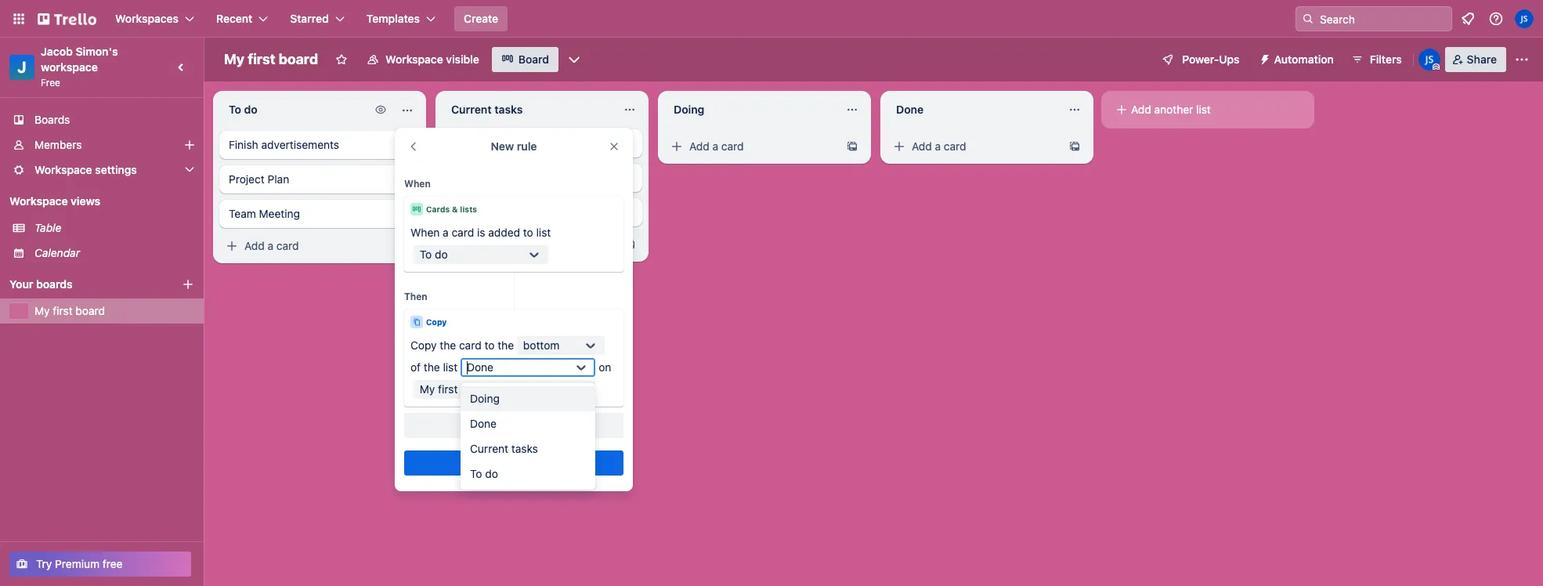 Task type: describe. For each thing, give the bounding box(es) containing it.
new
[[504, 456, 525, 469]]

premium
[[55, 557, 100, 570]]

workspace
[[41, 60, 98, 74]]

list for of the list
[[443, 360, 458, 374]]

workspaces
[[115, 12, 179, 25]]

boards
[[34, 113, 70, 126]]

bottom
[[523, 339, 560, 352]]

search image
[[1302, 13, 1315, 25]]

current
[[470, 442, 509, 455]]

members link
[[0, 132, 204, 158]]

add a card link down the doing text field
[[664, 136, 840, 158]]

add a card down plan
[[244, 239, 299, 252]]

of the list
[[411, 360, 458, 374]]

when for when a card is added to list
[[411, 226, 440, 239]]

copy for copy the card to the
[[411, 339, 437, 352]]

primary element
[[0, 0, 1544, 38]]

board inside my first board link
[[76, 304, 105, 317]]

action
[[515, 418, 547, 432]]

card left is
[[452, 226, 474, 239]]

my first board inside board name text field
[[224, 51, 318, 67]]

try premium free button
[[9, 552, 191, 577]]

2 vertical spatial my first board
[[420, 382, 490, 396]]

new
[[491, 139, 514, 153]]

ups
[[1219, 53, 1240, 66]]

power-
[[1183, 53, 1220, 66]]

templates
[[366, 12, 420, 25]]

add right +
[[491, 418, 512, 432]]

meeting for the current tasks text field
[[482, 205, 523, 219]]

sm image for add a card
[[447, 237, 462, 252]]

workspace for workspace settings
[[34, 163, 92, 176]]

members
[[34, 138, 82, 151]]

create from template… image for add a card link underneath "lists"
[[624, 238, 636, 251]]

my inside board name text field
[[224, 51, 245, 67]]

add down 'done' text field
[[912, 139, 932, 153]]

team meeting link for the current tasks text field
[[442, 198, 643, 226]]

boards
[[36, 277, 73, 291]]

filters button
[[1347, 47, 1407, 72]]

free
[[41, 77, 60, 89]]

1 vertical spatial first
[[53, 304, 73, 317]]

add left another
[[1132, 103, 1152, 116]]

jacob
[[41, 45, 73, 58]]

finish advertisements link for to do text field
[[219, 131, 420, 159]]

project plan
[[229, 172, 289, 186]]

j
[[17, 58, 26, 76]]

a for add a card link underneath the doing text field
[[713, 139, 719, 153]]

add down the doing text field
[[690, 139, 710, 153]]

recent
[[216, 12, 253, 25]]

2 vertical spatial board
[[461, 382, 490, 396]]

add another list
[[1132, 103, 1211, 116]]

card up doing
[[459, 339, 482, 352]]

add left added
[[467, 237, 487, 251]]

Search field
[[1315, 7, 1452, 31]]

workspace settings button
[[0, 158, 204, 183]]

add new rule
[[480, 456, 548, 469]]

workspace views
[[9, 194, 100, 208]]

add down "project plan" at the top left of page
[[244, 239, 265, 252]]

meeting for to do text field
[[259, 207, 300, 220]]

1 horizontal spatial to
[[470, 467, 482, 480]]

customize views image
[[566, 52, 582, 67]]

1 horizontal spatial to do
[[470, 467, 498, 480]]

workspace visible
[[386, 53, 479, 66]]

card for add a card link underneath project plan link
[[277, 239, 299, 252]]

0 notifications image
[[1459, 9, 1478, 28]]

starred button
[[281, 6, 354, 31]]

recent button
[[207, 6, 278, 31]]

share button
[[1445, 47, 1507, 72]]

automation button
[[1253, 47, 1344, 72]]

finish for the current tasks text field
[[451, 136, 481, 150]]

add inside button
[[480, 456, 501, 469]]

finish advertisements for to do text field finish advertisements link
[[229, 138, 339, 151]]

the for list
[[424, 360, 440, 374]]

starred
[[290, 12, 329, 25]]

Doing text field
[[664, 97, 837, 122]]

card for add a card link underneath "lists"
[[499, 237, 522, 251]]

my first board inside my first board link
[[34, 304, 105, 317]]

power-ups button
[[1151, 47, 1249, 72]]

your boards
[[9, 277, 73, 291]]

cards & lists
[[426, 205, 477, 214]]

try
[[36, 557, 52, 570]]

of
[[411, 360, 421, 374]]

first inside board name text field
[[248, 51, 275, 67]]

try premium free
[[36, 557, 123, 570]]

0 vertical spatial do
[[435, 248, 448, 261]]

visible
[[446, 53, 479, 66]]

create
[[464, 12, 499, 25]]

lists
[[460, 205, 477, 214]]

Board name text field
[[216, 47, 326, 72]]

workspace visible button
[[357, 47, 489, 72]]

star or unstar board image
[[335, 53, 348, 66]]

list for add another list
[[1197, 103, 1211, 116]]

table link
[[34, 220, 194, 236]]

current tasks
[[470, 442, 538, 455]]

advertisements for the current tasks text field
[[484, 136, 562, 150]]

automation
[[1275, 53, 1334, 66]]

add another list link
[[1108, 97, 1309, 122]]

add new rule button
[[404, 451, 624, 476]]

plan
[[268, 172, 289, 186]]

0 horizontal spatial to
[[485, 339, 495, 352]]

add a card link down 'done' text field
[[887, 136, 1063, 158]]

new rule
[[491, 139, 537, 153]]

board link
[[492, 47, 559, 72]]

finish advertisements for finish advertisements link corresponding to the current tasks text field
[[451, 136, 562, 150]]

simon's
[[76, 45, 118, 58]]

card for add a card link under 'done' text field
[[944, 139, 967, 153]]



Task type: locate. For each thing, give the bounding box(es) containing it.
meeting up added
[[482, 205, 523, 219]]

copy for copy
[[426, 317, 447, 327]]

0 horizontal spatial meeting
[[259, 207, 300, 220]]

list right added
[[536, 226, 551, 239]]

0 vertical spatial to do
[[420, 248, 448, 261]]

a
[[713, 139, 719, 153], [935, 139, 941, 153], [443, 226, 449, 239], [490, 237, 496, 251], [268, 239, 274, 252]]

sm image right ups
[[1253, 47, 1275, 69]]

board
[[279, 51, 318, 67], [76, 304, 105, 317], [461, 382, 490, 396]]

To do text field
[[219, 97, 367, 122]]

1 horizontal spatial my
[[224, 51, 245, 67]]

1 vertical spatial sm image
[[447, 237, 462, 252]]

first down of the list
[[438, 382, 458, 396]]

sm image inside the "add another list" link
[[1114, 102, 1130, 118]]

is
[[477, 226, 485, 239]]

add a card link down project plan link
[[219, 235, 395, 257]]

copy the card to the
[[411, 339, 514, 352]]

2 horizontal spatial my first board
[[420, 382, 490, 396]]

sm image
[[373, 102, 389, 118], [1114, 102, 1130, 118], [669, 139, 685, 154], [892, 139, 907, 154], [224, 238, 240, 254]]

share
[[1467, 53, 1497, 66]]

0 vertical spatial first
[[248, 51, 275, 67]]

2 vertical spatial my
[[420, 382, 435, 396]]

finish up project
[[229, 138, 258, 151]]

Current tasks text field
[[442, 97, 614, 122]]

settings
[[95, 163, 137, 176]]

your boards with 1 items element
[[9, 275, 158, 294]]

sm image for automation
[[1253, 47, 1275, 69]]

2 vertical spatial workspace
[[9, 194, 68, 208]]

0 vertical spatial done
[[467, 360, 494, 374]]

0 horizontal spatial to do
[[420, 248, 448, 261]]

finish for to do text field
[[229, 138, 258, 151]]

advertisements
[[484, 136, 562, 150], [261, 138, 339, 151]]

1 vertical spatial jacob simon (jacobsimon16) image
[[1419, 49, 1441, 71]]

0 vertical spatial to
[[420, 248, 432, 261]]

0 vertical spatial list
[[1197, 103, 1211, 116]]

do
[[435, 248, 448, 261], [485, 467, 498, 480]]

0 horizontal spatial jacob simon (jacobsimon16) image
[[1419, 49, 1441, 71]]

finish advertisements link down the current tasks text field
[[442, 129, 643, 158]]

rule inside button
[[528, 456, 548, 469]]

meeting
[[482, 205, 523, 219], [259, 207, 300, 220]]

1 horizontal spatial finish
[[451, 136, 481, 150]]

doing
[[470, 392, 500, 405]]

free
[[103, 557, 123, 570]]

0 vertical spatial sm image
[[1253, 47, 1275, 69]]

workspace navigation collapse icon image
[[171, 56, 193, 78]]

this member is an admin of this board. image
[[1433, 63, 1440, 71]]

a down 'done' text field
[[935, 139, 941, 153]]

jacob simon's workspace free
[[41, 45, 121, 89]]

board
[[519, 53, 549, 66]]

board down your boards with 1 items element
[[76, 304, 105, 317]]

board inside board name text field
[[279, 51, 318, 67]]

card right is
[[499, 237, 522, 251]]

0 vertical spatial when
[[404, 178, 431, 190]]

board up +
[[461, 382, 490, 396]]

0 horizontal spatial finish advertisements
[[229, 138, 339, 151]]

add a card down "lists"
[[467, 237, 522, 251]]

2 horizontal spatial my
[[420, 382, 435, 396]]

jacob simon (jacobsimon16) image right filters
[[1419, 49, 1441, 71]]

a for add a card link underneath "lists"
[[490, 237, 496, 251]]

0 horizontal spatial finish
[[229, 138, 258, 151]]

2 horizontal spatial first
[[438, 382, 458, 396]]

0 horizontal spatial my
[[34, 304, 50, 317]]

to up then
[[420, 248, 432, 261]]

added
[[488, 226, 520, 239]]

to do down current
[[470, 467, 498, 480]]

calendar link
[[34, 245, 194, 261]]

1 horizontal spatial advertisements
[[484, 136, 562, 150]]

when a card is added to list
[[411, 226, 551, 239]]

first down recent popup button
[[248, 51, 275, 67]]

finish advertisements up plan
[[229, 138, 339, 151]]

list down copy the card to the
[[443, 360, 458, 374]]

1 horizontal spatial first
[[248, 51, 275, 67]]

done
[[467, 360, 494, 374], [470, 417, 497, 430]]

to
[[523, 226, 533, 239], [485, 339, 495, 352]]

workspace up table
[[9, 194, 68, 208]]

my first board down recent popup button
[[224, 51, 318, 67]]

create from template… image for add a card link underneath the doing text field
[[846, 140, 859, 153]]

my first board link
[[34, 303, 194, 319]]

advertisements for to do text field
[[261, 138, 339, 151]]

add a card down the doing text field
[[690, 139, 744, 153]]

jacob simon (jacobsimon16) image inside primary element
[[1515, 9, 1534, 28]]

0 horizontal spatial list
[[443, 360, 458, 374]]

to
[[420, 248, 432, 261], [470, 467, 482, 480]]

to right added
[[523, 226, 533, 239]]

my first board down of the list
[[420, 382, 490, 396]]

rule
[[517, 139, 537, 153], [528, 456, 548, 469]]

team up the when a card is added to list
[[451, 205, 479, 219]]

finish
[[451, 136, 481, 150], [229, 138, 258, 151]]

Done text field
[[887, 97, 1059, 122]]

team down project
[[229, 207, 256, 220]]

1 horizontal spatial finish advertisements link
[[442, 129, 643, 158]]

another
[[1155, 103, 1194, 116]]

workspace
[[386, 53, 443, 66], [34, 163, 92, 176], [9, 194, 68, 208]]

advertisements down the current tasks text field
[[484, 136, 562, 150]]

create from template… image for add a card link under 'done' text field
[[1069, 140, 1081, 153]]

team for to do text field's 'team meeting' link
[[229, 207, 256, 220]]

1 horizontal spatial team meeting link
[[442, 198, 643, 226]]

a down the doing text field
[[713, 139, 719, 153]]

create from template… image for add a card link underneath project plan link
[[401, 240, 414, 252]]

when for when
[[404, 178, 431, 190]]

do down current
[[485, 467, 498, 480]]

tasks
[[512, 442, 538, 455]]

team meeting up is
[[451, 205, 523, 219]]

the left bottom
[[498, 339, 514, 352]]

rule down tasks
[[528, 456, 548, 469]]

1 vertical spatial to do
[[470, 467, 498, 480]]

add
[[1132, 103, 1152, 116], [690, 139, 710, 153], [912, 139, 932, 153], [467, 237, 487, 251], [244, 239, 265, 252], [491, 418, 512, 432], [480, 456, 501, 469]]

1 horizontal spatial board
[[279, 51, 318, 67]]

1 horizontal spatial sm image
[[1253, 47, 1275, 69]]

the for card
[[440, 339, 456, 352]]

1 vertical spatial to
[[485, 339, 495, 352]]

0 horizontal spatial finish advertisements link
[[219, 131, 420, 159]]

team meeting for the current tasks text field
[[451, 205, 523, 219]]

team
[[451, 205, 479, 219], [229, 207, 256, 220]]

0 horizontal spatial my first board
[[34, 304, 105, 317]]

2 horizontal spatial list
[[1197, 103, 1211, 116]]

0 vertical spatial jacob simon (jacobsimon16) image
[[1515, 9, 1534, 28]]

the right of
[[424, 360, 440, 374]]

done down copy the card to the
[[467, 360, 494, 374]]

workspace for workspace visible
[[386, 53, 443, 66]]

1 horizontal spatial finish advertisements
[[451, 136, 562, 150]]

back to home image
[[38, 6, 96, 31]]

a down plan
[[268, 239, 274, 252]]

1 vertical spatial my
[[34, 304, 50, 317]]

finish advertisements link up project plan link
[[219, 131, 420, 159]]

0 vertical spatial my first board
[[224, 51, 318, 67]]

the up of the list
[[440, 339, 456, 352]]

1 horizontal spatial list
[[536, 226, 551, 239]]

0 horizontal spatial team
[[229, 207, 256, 220]]

workspace inside button
[[386, 53, 443, 66]]

0 vertical spatial copy
[[426, 317, 447, 327]]

2 horizontal spatial board
[[461, 382, 490, 396]]

finish advertisements down the current tasks text field
[[451, 136, 562, 150]]

sm image
[[1253, 47, 1275, 69], [447, 237, 462, 252]]

my down recent
[[224, 51, 245, 67]]

meeting down plan
[[259, 207, 300, 220]]

0 horizontal spatial do
[[435, 248, 448, 261]]

done down doing
[[470, 417, 497, 430]]

add a card link
[[664, 136, 840, 158], [887, 136, 1063, 158], [442, 234, 617, 255], [219, 235, 395, 257]]

the
[[440, 339, 456, 352], [498, 339, 514, 352], [424, 360, 440, 374]]

when
[[404, 178, 431, 190], [411, 226, 440, 239]]

cards
[[426, 205, 450, 214]]

team meeting link down new rule
[[442, 198, 643, 226]]

copy down then
[[426, 317, 447, 327]]

0 horizontal spatial board
[[76, 304, 105, 317]]

views
[[71, 194, 100, 208]]

1 vertical spatial my first board
[[34, 304, 105, 317]]

my down your boards
[[34, 304, 50, 317]]

first
[[248, 51, 275, 67], [53, 304, 73, 317], [438, 382, 458, 396]]

filters
[[1370, 53, 1402, 66]]

open information menu image
[[1489, 11, 1505, 27]]

1 vertical spatial done
[[470, 417, 497, 430]]

sm image inside automation button
[[1253, 47, 1275, 69]]

jacob simon (jacobsimon16) image
[[1515, 9, 1534, 28], [1419, 49, 1441, 71]]

1 horizontal spatial my first board
[[224, 51, 318, 67]]

1 vertical spatial copy
[[411, 339, 437, 352]]

1 vertical spatial do
[[485, 467, 498, 480]]

add board image
[[182, 278, 194, 291]]

team meeting link
[[442, 198, 643, 226], [219, 200, 420, 228]]

to do down cards
[[420, 248, 448, 261]]

team meeting link for to do text field
[[219, 200, 420, 228]]

1 vertical spatial to
[[470, 467, 482, 480]]

first down boards
[[53, 304, 73, 317]]

card down plan
[[277, 239, 299, 252]]

0 horizontal spatial sm image
[[447, 237, 462, 252]]

&
[[452, 205, 458, 214]]

add a card link down "lists"
[[442, 234, 617, 255]]

boards link
[[0, 107, 204, 132]]

1 vertical spatial workspace
[[34, 163, 92, 176]]

1 horizontal spatial team meeting
[[451, 205, 523, 219]]

copy
[[426, 317, 447, 327], [411, 339, 437, 352]]

finish advertisements link for the current tasks text field
[[442, 129, 643, 158]]

list right another
[[1197, 103, 1211, 116]]

0 vertical spatial rule
[[517, 139, 537, 153]]

a for add a card link under 'done' text field
[[935, 139, 941, 153]]

table
[[34, 221, 61, 234]]

a for add a card link underneath project plan link
[[268, 239, 274, 252]]

to left bottom
[[485, 339, 495, 352]]

1 horizontal spatial to
[[523, 226, 533, 239]]

1 horizontal spatial jacob simon (jacobsimon16) image
[[1515, 9, 1534, 28]]

jacob simon's workspace link
[[41, 45, 121, 74]]

workspace for workspace views
[[9, 194, 68, 208]]

templates button
[[357, 6, 445, 31]]

j link
[[9, 55, 34, 80]]

1 vertical spatial list
[[536, 226, 551, 239]]

0 vertical spatial workspace
[[386, 53, 443, 66]]

calendar
[[34, 246, 80, 259]]

sm image left is
[[447, 237, 462, 252]]

card
[[722, 139, 744, 153], [944, 139, 967, 153], [452, 226, 474, 239], [499, 237, 522, 251], [277, 239, 299, 252], [459, 339, 482, 352]]

project plan link
[[219, 165, 420, 194]]

team meeting down "project plan" at the top left of page
[[229, 207, 300, 220]]

finish advertisements link
[[442, 129, 643, 158], [219, 131, 420, 159]]

0 vertical spatial to
[[523, 226, 533, 239]]

workspaces button
[[106, 6, 204, 31]]

card down the doing text field
[[722, 139, 744, 153]]

1 vertical spatial when
[[411, 226, 440, 239]]

your
[[9, 277, 33, 291]]

board down starred
[[279, 51, 318, 67]]

1 vertical spatial board
[[76, 304, 105, 317]]

then
[[404, 291, 428, 302]]

my
[[224, 51, 245, 67], [34, 304, 50, 317], [420, 382, 435, 396]]

add a card down 'done' text field
[[912, 139, 967, 153]]

create from template… image
[[846, 140, 859, 153], [1069, 140, 1081, 153], [624, 238, 636, 251], [401, 240, 414, 252]]

0 horizontal spatial first
[[53, 304, 73, 317]]

rule right new
[[517, 139, 537, 153]]

0 horizontal spatial advertisements
[[261, 138, 339, 151]]

+ add action
[[481, 418, 547, 432]]

list
[[1197, 103, 1211, 116], [536, 226, 551, 239], [443, 360, 458, 374]]

team meeting for to do text field
[[229, 207, 300, 220]]

create button
[[455, 6, 508, 31]]

a down cards & lists
[[443, 226, 449, 239]]

card for add a card link underneath the doing text field
[[722, 139, 744, 153]]

my first board down your boards with 1 items element
[[34, 304, 105, 317]]

2 vertical spatial first
[[438, 382, 458, 396]]

project
[[229, 172, 265, 186]]

finish advertisements
[[451, 136, 562, 150], [229, 138, 339, 151]]

add down current
[[480, 456, 501, 469]]

finish left new
[[451, 136, 481, 150]]

1 horizontal spatial team
[[451, 205, 479, 219]]

0 vertical spatial my
[[224, 51, 245, 67]]

2 vertical spatial list
[[443, 360, 458, 374]]

to do
[[420, 248, 448, 261], [470, 467, 498, 480]]

when up cards
[[404, 178, 431, 190]]

0 vertical spatial board
[[279, 51, 318, 67]]

a right is
[[490, 237, 496, 251]]

show menu image
[[1515, 52, 1530, 67]]

power-ups
[[1183, 53, 1240, 66]]

0 horizontal spatial team meeting link
[[219, 200, 420, 228]]

team meeting
[[451, 205, 523, 219], [229, 207, 300, 220]]

team meeting link down project plan link
[[219, 200, 420, 228]]

workspace down members
[[34, 163, 92, 176]]

+
[[481, 418, 488, 432]]

workspace settings
[[34, 163, 137, 176]]

jacob simon (jacobsimon16) image right open information menu icon
[[1515, 9, 1534, 28]]

advertisements down to do text field
[[261, 138, 339, 151]]

when down cards
[[411, 226, 440, 239]]

copy up of
[[411, 339, 437, 352]]

team for 'team meeting' link corresponding to the current tasks text field
[[451, 205, 479, 219]]

my down of the list
[[420, 382, 435, 396]]

0 horizontal spatial to
[[420, 248, 432, 261]]

workspace inside dropdown button
[[34, 163, 92, 176]]

to down current
[[470, 467, 482, 480]]

on
[[599, 360, 611, 374]]

1 horizontal spatial do
[[485, 467, 498, 480]]

do down the when a card is added to list
[[435, 248, 448, 261]]

1 horizontal spatial meeting
[[482, 205, 523, 219]]

my first board
[[224, 51, 318, 67], [34, 304, 105, 317], [420, 382, 490, 396]]

0 horizontal spatial team meeting
[[229, 207, 300, 220]]

workspace down templates dropdown button
[[386, 53, 443, 66]]

1 vertical spatial rule
[[528, 456, 548, 469]]

card down 'done' text field
[[944, 139, 967, 153]]



Task type: vqa. For each thing, say whether or not it's contained in the screenshot.
right Meeting
yes



